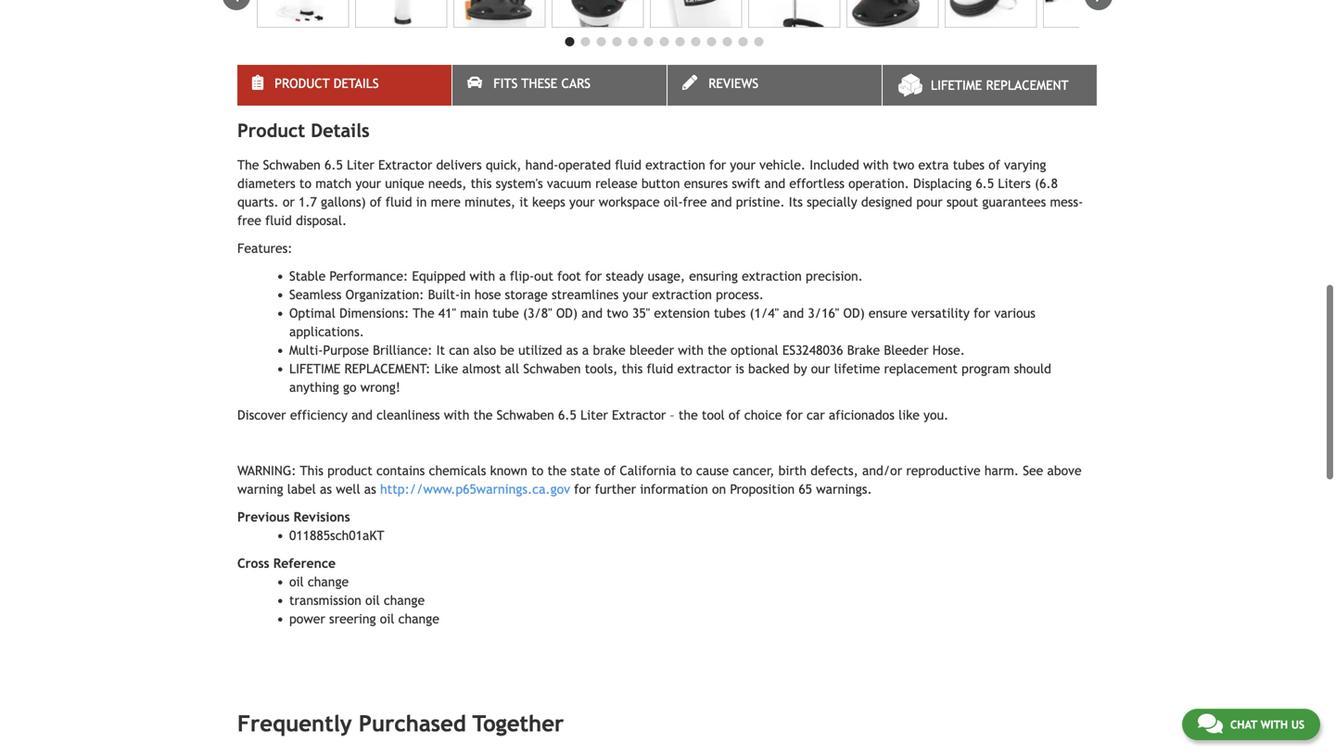 Task type: locate. For each thing, give the bounding box(es) containing it.
2 es#2841122 - 011885sch01a - 6.5 liter fluid extractor - extract all types of oils and fluids the easy way. do your oil change without getting under your car! - schwaben - audi bmw volkswagen mercedes benz mini porsche image from the left
[[355, 0, 447, 28]]

oil
[[289, 575, 304, 590], [365, 594, 380, 608], [380, 612, 395, 627]]

0 vertical spatial product details
[[275, 76, 379, 91]]

1 vertical spatial 6.5
[[976, 176, 995, 191]]

this
[[300, 464, 324, 479]]

8 es#2841122 - 011885sch01a - 6.5 liter fluid extractor - extract all types of oils and fluids the easy way. do your oil change without getting under your car! - schwaben - audi bmw volkswagen mercedes benz mini porsche image from the left
[[945, 0, 1037, 28]]

–
[[670, 408, 675, 423]]

utilized
[[519, 343, 563, 358]]

quarts.
[[237, 195, 279, 210]]

a left 'flip-' in the top left of the page
[[499, 269, 506, 284]]

disposal.
[[296, 213, 347, 228]]

0 horizontal spatial in
[[416, 195, 427, 210]]

schwaben up diameters to
[[263, 158, 321, 172]]

the up extractor
[[708, 343, 727, 358]]

warning: this product contains chemicals known to the state of california to cause cancer, birth defects, and/or reproductive harm. see above warning label as well as
[[237, 464, 1082, 497]]

1 vertical spatial in
[[460, 288, 471, 302]]

tools,
[[585, 362, 618, 377]]

release
[[596, 176, 638, 191]]

0 vertical spatial in
[[416, 195, 427, 210]]

the right –
[[679, 408, 698, 423]]

delivers
[[436, 158, 482, 172]]

with up operation.
[[864, 158, 889, 172]]

liters
[[998, 176, 1031, 191]]

two left 'extra'
[[893, 158, 915, 172]]

2 to from the left
[[680, 464, 693, 479]]

our
[[811, 362, 831, 377]]

it
[[520, 195, 529, 210]]

in up main
[[460, 288, 471, 302]]

1 vertical spatial a
[[582, 343, 589, 358]]

your up the 35"
[[623, 288, 648, 302]]

extractor left –
[[612, 408, 666, 423]]

product
[[275, 76, 330, 91], [237, 120, 305, 141]]

1 vertical spatial the
[[413, 306, 435, 321]]

backed
[[749, 362, 790, 377]]

1 vertical spatial tubes
[[714, 306, 746, 321]]

1.7
[[299, 195, 317, 210]]

0 vertical spatial a
[[499, 269, 506, 284]]

2 vertical spatial schwaben
[[497, 408, 555, 423]]

precision.
[[806, 269, 863, 284]]

0 horizontal spatial liter
[[347, 158, 375, 172]]

fluid up release
[[615, 158, 642, 172]]

applications.
[[289, 325, 364, 339]]

also
[[474, 343, 496, 358]]

product details
[[275, 76, 379, 91], [237, 120, 370, 141]]

3 es#2841122 - 011885sch01a - 6.5 liter fluid extractor - extract all types of oils and fluids the easy way. do your oil change without getting under your car! - schwaben - audi bmw volkswagen mercedes benz mini porsche image from the left
[[454, 0, 546, 28]]

fits
[[494, 76, 518, 91]]

gallons)
[[321, 195, 366, 210]]

6.5 up match
[[325, 158, 343, 172]]

oil down reference
[[289, 575, 304, 590]]

schwaben down all
[[497, 408, 555, 423]]

specially
[[807, 195, 858, 210]]

0 vertical spatial schwaben
[[263, 158, 321, 172]]

button
[[642, 176, 680, 191]]

http://www.p65warnings.ca.gov link
[[380, 482, 570, 497]]

flip-
[[510, 269, 534, 284]]

can
[[449, 343, 470, 358]]

your up swift
[[730, 158, 756, 172]]

extraction up extension
[[652, 288, 712, 302]]

the
[[708, 343, 727, 358], [474, 408, 493, 423], [679, 408, 698, 423], [548, 464, 567, 479]]

schwaben down utilized
[[524, 362, 581, 377]]

vacuum
[[547, 176, 592, 191]]

hose
[[475, 288, 501, 302]]

4 es#2841122 - 011885sch01a - 6.5 liter fluid extractor - extract all types of oils and fluids the easy way. do your oil change without getting under your car! - schwaben - audi bmw volkswagen mercedes benz mini porsche image from the left
[[552, 0, 644, 28]]

6.5 up state
[[558, 408, 577, 423]]

workspace
[[599, 195, 660, 210]]

the left 41"
[[413, 306, 435, 321]]

0 horizontal spatial to
[[532, 464, 544, 479]]

1 vertical spatial extractor
[[612, 408, 666, 423]]

your up the gallons) at the top left of page
[[356, 176, 381, 191]]

tubes inside the schwaben 6.5 liter extractor delivers quick, hand-operated fluid extraction for your vehicle. included with two extra tubes of varying diameters to match your unique needs, this system's vacuum release button ensures swift and effortless operation. displacing 6.5 liters (6.8 quarts. or 1.7 gallons) of fluid in mere minutes, it keeps your workspace oil-free and pristine. its specially designed pour spout guarantees mess- free fluid disposal.
[[953, 158, 985, 172]]

es#2841122 - 011885sch01a - 6.5 liter fluid extractor - extract all types of oils and fluids the easy way. do your oil change without getting under your car! - schwaben - audi bmw volkswagen mercedes benz mini porsche image
[[257, 0, 349, 28], [355, 0, 447, 28], [454, 0, 546, 28], [552, 0, 644, 28], [650, 0, 742, 28], [749, 0, 841, 28], [847, 0, 939, 28], [945, 0, 1037, 28], [1044, 0, 1136, 28]]

change up transmission
[[308, 575, 349, 590]]

1 vertical spatial this
[[622, 362, 643, 377]]

0 vertical spatial two
[[893, 158, 915, 172]]

the up diameters to
[[237, 158, 259, 172]]

tube
[[493, 306, 519, 321]]

1 horizontal spatial tubes
[[953, 158, 985, 172]]

od)
[[556, 306, 578, 321], [844, 306, 865, 321]]

the left state
[[548, 464, 567, 479]]

the inside features: stable performance: equipped with a flip-out foot for steady usage, ensuring extraction precision. seamless organization: built-in hose storage streamlines your extraction process. optimal dimensions: the 41" main tube (3/8" od) and two 35" extension tubes (1/4" and 3/16" od) ensure versatility for various applications. multi-purpose brilliance: it can also be utilized as a brake bleeder with the optional es3248036 brake bleeder hose. lifetime replacement: like almost all schwaben tools, this fluid extractor is backed by our lifetime replacement program should anything go wrong!
[[413, 306, 435, 321]]

product details link
[[237, 65, 452, 106]]

1 horizontal spatial this
[[622, 362, 643, 377]]

like
[[899, 408, 920, 423]]

steady
[[606, 269, 644, 284]]

purchased
[[359, 711, 466, 737]]

system's
[[496, 176, 543, 191]]

extraction up the process.
[[742, 269, 802, 284]]

schwaben inside the schwaben 6.5 liter extractor delivers quick, hand-operated fluid extraction for your vehicle. included with two extra tubes of varying diameters to match your unique needs, this system's vacuum release button ensures swift and effortless operation. displacing 6.5 liters (6.8 quarts. or 1.7 gallons) of fluid in mere minutes, it keeps your workspace oil-free and pristine. its specially designed pour spout guarantees mess- free fluid disposal.
[[263, 158, 321, 172]]

1 horizontal spatial as
[[364, 482, 376, 497]]

0 horizontal spatial two
[[607, 306, 629, 321]]

for left various
[[974, 306, 991, 321]]

usage,
[[648, 269, 686, 284]]

as right utilized
[[566, 343, 579, 358]]

and/or
[[863, 464, 903, 479]]

(3/8"
[[523, 306, 553, 321]]

for up the ensures
[[710, 158, 726, 172]]

two inside features: stable performance: equipped with a flip-out foot for steady usage, ensuring extraction precision. seamless organization: built-in hose storage streamlines your extraction process. optimal dimensions: the 41" main tube (3/8" od) and two 35" extension tubes (1/4" and 3/16" od) ensure versatility for various applications. multi-purpose brilliance: it can also be utilized as a brake bleeder with the optional es3248036 brake bleeder hose. lifetime replacement: like almost all schwaben tools, this fluid extractor is backed by our lifetime replacement program should anything go wrong!
[[607, 306, 629, 321]]

your
[[730, 158, 756, 172], [356, 176, 381, 191], [570, 195, 595, 210], [623, 288, 648, 302]]

oil up sreering
[[365, 594, 380, 608]]

6.5 up the spout
[[976, 176, 995, 191]]

0 vertical spatial this
[[471, 176, 492, 191]]

0 vertical spatial 6.5
[[325, 158, 343, 172]]

1 horizontal spatial two
[[893, 158, 915, 172]]

1 vertical spatial product details
[[237, 120, 370, 141]]

6.5
[[325, 158, 343, 172], [976, 176, 995, 191], [558, 408, 577, 423]]

extraction
[[646, 158, 706, 172], [742, 269, 802, 284], [652, 288, 712, 302]]

previous revisions 011885sch01akt
[[237, 510, 385, 544]]

9 es#2841122 - 011885sch01a - 6.5 liter fluid extractor - extract all types of oils and fluids the easy way. do your oil change without getting under your car! - schwaben - audi bmw volkswagen mercedes benz mini porsche image from the left
[[1044, 0, 1136, 28]]

this up minutes,
[[471, 176, 492, 191]]

anything
[[289, 380, 339, 395]]

1 vertical spatial free
[[237, 213, 261, 228]]

0 vertical spatial liter
[[347, 158, 375, 172]]

liter down tools, at the top left
[[581, 408, 608, 423]]

0 horizontal spatial a
[[499, 269, 506, 284]]

and down vehicle.
[[765, 176, 786, 191]]

1 horizontal spatial to
[[680, 464, 693, 479]]

chat with us link
[[1183, 710, 1321, 741]]

1 vertical spatial liter
[[581, 408, 608, 423]]

in inside features: stable performance: equipped with a flip-out foot for steady usage, ensuring extraction precision. seamless organization: built-in hose storage streamlines your extraction process. optimal dimensions: the 41" main tube (3/8" od) and two 35" extension tubes (1/4" and 3/16" od) ensure versatility for various applications. multi-purpose brilliance: it can also be utilized as a brake bleeder with the optional es3248036 brake bleeder hose. lifetime replacement: like almost all schwaben tools, this fluid extractor is backed by our lifetime replacement program should anything go wrong!
[[460, 288, 471, 302]]

schwaben inside features: stable performance: equipped with a flip-out foot for steady usage, ensuring extraction precision. seamless organization: built-in hose storage streamlines your extraction process. optimal dimensions: the 41" main tube (3/8" od) and two 35" extension tubes (1/4" and 3/16" od) ensure versatility for various applications. multi-purpose brilliance: it can also be utilized as a brake bleeder with the optional es3248036 brake bleeder hose. lifetime replacement: like almost all schwaben tools, this fluid extractor is backed by our lifetime replacement program should anything go wrong!
[[524, 362, 581, 377]]

0 horizontal spatial this
[[471, 176, 492, 191]]

tubes down the process.
[[714, 306, 746, 321]]

known
[[490, 464, 528, 479]]

extraction up button
[[646, 158, 706, 172]]

bleeder
[[630, 343, 674, 358]]

1 vertical spatial schwaben
[[524, 362, 581, 377]]

with inside the schwaben 6.5 liter extractor delivers quick, hand-operated fluid extraction for your vehicle. included with two extra tubes of varying diameters to match your unique needs, this system's vacuum release button ensures swift and effortless operation. displacing 6.5 liters (6.8 quarts. or 1.7 gallons) of fluid in mere minutes, it keeps your workspace oil-free and pristine. its specially designed pour spout guarantees mess- free fluid disposal.
[[864, 158, 889, 172]]

od) down streamlines
[[556, 306, 578, 321]]

a
[[499, 269, 506, 284], [582, 343, 589, 358]]

1 horizontal spatial extractor
[[612, 408, 666, 423]]

main
[[460, 306, 489, 321]]

all
[[505, 362, 520, 377]]

sreering
[[329, 612, 376, 627]]

this inside the schwaben 6.5 liter extractor delivers quick, hand-operated fluid extraction for your vehicle. included with two extra tubes of varying diameters to match your unique needs, this system's vacuum release button ensures swift and effortless operation. displacing 6.5 liters (6.8 quarts. or 1.7 gallons) of fluid in mere minutes, it keeps your workspace oil-free and pristine. its specially designed pour spout guarantees mess- free fluid disposal.
[[471, 176, 492, 191]]

multi-
[[289, 343, 323, 358]]

this inside features: stable performance: equipped with a flip-out foot for steady usage, ensuring extraction precision. seamless organization: built-in hose storage streamlines your extraction process. optimal dimensions: the 41" main tube (3/8" od) and two 35" extension tubes (1/4" and 3/16" od) ensure versatility for various applications. multi-purpose brilliance: it can also be utilized as a brake bleeder with the optional es3248036 brake bleeder hose. lifetime replacement: like almost all schwaben tools, this fluid extractor is backed by our lifetime replacement program should anything go wrong!
[[622, 362, 643, 377]]

cause
[[697, 464, 729, 479]]

1 horizontal spatial a
[[582, 343, 589, 358]]

0 horizontal spatial od)
[[556, 306, 578, 321]]

extractor up unique
[[378, 158, 433, 172]]

and down streamlines
[[582, 306, 603, 321]]

0 vertical spatial extractor
[[378, 158, 433, 172]]

1 horizontal spatial od)
[[844, 306, 865, 321]]

1 vertical spatial two
[[607, 306, 629, 321]]

2 horizontal spatial as
[[566, 343, 579, 358]]

and right "(1/4""
[[783, 306, 804, 321]]

free down the ensures
[[683, 195, 707, 210]]

displacing
[[914, 176, 972, 191]]

versatility
[[912, 306, 970, 321]]

frequently purchased together
[[237, 711, 564, 737]]

1 vertical spatial product
[[237, 120, 305, 141]]

change right sreering
[[398, 612, 440, 627]]

2 vertical spatial 6.5
[[558, 408, 577, 423]]

in left mere
[[416, 195, 427, 210]]

for
[[710, 158, 726, 172], [585, 269, 602, 284], [974, 306, 991, 321], [574, 482, 591, 497]]

0 vertical spatial oil
[[289, 575, 304, 590]]

0 vertical spatial extraction
[[646, 158, 706, 172]]

a left the "brake" on the left top
[[582, 343, 589, 358]]

1 horizontal spatial in
[[460, 288, 471, 302]]

od) right 3/16"
[[844, 306, 865, 321]]

fits these cars
[[494, 76, 591, 91]]

tubes
[[953, 158, 985, 172], [714, 306, 746, 321]]

0 vertical spatial tubes
[[953, 158, 985, 172]]

information
[[640, 482, 708, 497]]

and down the ensures
[[711, 195, 732, 210]]

0 horizontal spatial the
[[237, 158, 259, 172]]

to up information
[[680, 464, 693, 479]]

change right transmission
[[384, 594, 425, 608]]

brake
[[593, 343, 626, 358]]

warning
[[237, 482, 283, 497]]

two left the 35"
[[607, 306, 629, 321]]

frequently
[[237, 711, 352, 737]]

liter inside the schwaben 6.5 liter extractor delivers quick, hand-operated fluid extraction for your vehicle. included with two extra tubes of varying diameters to match your unique needs, this system's vacuum release button ensures swift and effortless operation. displacing 6.5 liters (6.8 quarts. or 1.7 gallons) of fluid in mere minutes, it keeps your workspace oil-free and pristine. its specially designed pour spout guarantees mess- free fluid disposal.
[[347, 158, 375, 172]]

0 vertical spatial the
[[237, 158, 259, 172]]

details
[[334, 76, 379, 91], [311, 120, 370, 141]]

proposition
[[730, 482, 795, 497]]

oil right sreering
[[380, 612, 395, 627]]

transmission
[[289, 594, 362, 608]]

0 horizontal spatial extractor
[[378, 158, 433, 172]]

1 horizontal spatial the
[[413, 306, 435, 321]]

ensure
[[869, 306, 908, 321]]

1 horizontal spatial 6.5
[[558, 408, 577, 423]]

needs,
[[428, 176, 467, 191]]

as right well
[[364, 482, 376, 497]]

tubes up displacing
[[953, 158, 985, 172]]

two inside the schwaben 6.5 liter extractor delivers quick, hand-operated fluid extraction for your vehicle. included with two extra tubes of varying diameters to match your unique needs, this system's vacuum release button ensures swift and effortless operation. displacing 6.5 liters (6.8 quarts. or 1.7 gallons) of fluid in mere minutes, it keeps your workspace oil-free and pristine. its specially designed pour spout guarantees mess- free fluid disposal.
[[893, 158, 915, 172]]

to right the known
[[532, 464, 544, 479]]

0 vertical spatial free
[[683, 195, 707, 210]]

this down bleeder
[[622, 362, 643, 377]]

2 vertical spatial change
[[398, 612, 440, 627]]

features: stable performance: equipped with a flip-out foot for steady usage, ensuring extraction precision. seamless organization: built-in hose storage streamlines your extraction process. optimal dimensions: the 41" main tube (3/8" od) and two 35" extension tubes (1/4" and 3/16" od) ensure versatility for various applications. multi-purpose brilliance: it can also be utilized as a brake bleeder with the optional es3248036 brake bleeder hose. lifetime replacement: like almost all schwaben tools, this fluid extractor is backed by our lifetime replacement program should anything go wrong!
[[237, 241, 1052, 395]]

liter up match
[[347, 158, 375, 172]]

for inside the schwaben 6.5 liter extractor delivers quick, hand-operated fluid extraction for your vehicle. included with two extra tubes of varying diameters to match your unique needs, this system's vacuum release button ensures swift and effortless operation. displacing 6.5 liters (6.8 quarts. or 1.7 gallons) of fluid in mere minutes, it keeps your workspace oil-free and pristine. its specially designed pour spout guarantees mess- free fluid disposal.
[[710, 158, 726, 172]]

equipped
[[412, 269, 466, 284]]

0 horizontal spatial tubes
[[714, 306, 746, 321]]

keeps
[[532, 195, 566, 210]]

fluid down bleeder
[[647, 362, 674, 377]]

tubes inside features: stable performance: equipped with a flip-out foot for steady usage, ensuring extraction precision. seamless organization: built-in hose storage streamlines your extraction process. optimal dimensions: the 41" main tube (3/8" od) and two 35" extension tubes (1/4" and 3/16" od) ensure versatility for various applications. multi-purpose brilliance: it can also be utilized as a brake bleeder with the optional es3248036 brake bleeder hose. lifetime replacement: like almost all schwaben tools, this fluid extractor is backed by our lifetime replacement program should anything go wrong!
[[714, 306, 746, 321]]

2 vertical spatial extraction
[[652, 288, 712, 302]]

as left well
[[320, 482, 332, 497]]

swift
[[732, 176, 761, 191]]

fluid inside features: stable performance: equipped with a flip-out foot for steady usage, ensuring extraction precision. seamless organization: built-in hose storage streamlines your extraction process. optimal dimensions: the 41" main tube (3/8" od) and two 35" extension tubes (1/4" and 3/16" od) ensure versatility for various applications. multi-purpose brilliance: it can also be utilized as a brake bleeder with the optional es3248036 brake bleeder hose. lifetime replacement: like almost all schwaben tools, this fluid extractor is backed by our lifetime replacement program should anything go wrong!
[[647, 362, 674, 377]]

0 vertical spatial details
[[334, 76, 379, 91]]

of up further
[[604, 464, 616, 479]]

free down quarts.
[[237, 213, 261, 228]]



Task type: vqa. For each thing, say whether or not it's contained in the screenshot.
parts,
no



Task type: describe. For each thing, give the bounding box(es) containing it.
performance:
[[330, 269, 408, 284]]

contains
[[377, 464, 425, 479]]

vehicle.
[[760, 158, 806, 172]]

lifetime
[[834, 362, 881, 377]]

seamless
[[289, 288, 342, 302]]

discover
[[237, 408, 286, 423]]

optimal
[[289, 306, 336, 321]]

with left us
[[1261, 719, 1289, 732]]

defects,
[[811, 464, 859, 479]]

further
[[595, 482, 636, 497]]

on
[[712, 482, 726, 497]]

the inside warning: this product contains chemicals known to the state of california to cause cancer, birth defects, and/or reproductive harm. see above warning label as well as
[[548, 464, 567, 479]]

us
[[1292, 719, 1305, 732]]

features:
[[237, 241, 293, 256]]

warning:
[[237, 464, 296, 479]]

for up streamlines
[[585, 269, 602, 284]]

in inside the schwaben 6.5 liter extractor delivers quick, hand-operated fluid extraction for your vehicle. included with two extra tubes of varying diameters to match your unique needs, this system's vacuum release button ensures swift and effortless operation. displacing 6.5 liters (6.8 quarts. or 1.7 gallons) of fluid in mere minutes, it keeps your workspace oil-free and pristine. its specially designed pour spout guarantees mess- free fluid disposal.
[[416, 195, 427, 210]]

fluid down unique
[[386, 195, 412, 210]]

process.
[[716, 288, 764, 302]]

1 od) from the left
[[556, 306, 578, 321]]

purpose
[[323, 343, 369, 358]]

2 od) from the left
[[844, 306, 865, 321]]

41"
[[439, 306, 456, 321]]

pristine.
[[736, 195, 785, 210]]

the schwaben 6.5 liter extractor delivers quick, hand-operated fluid extraction for your vehicle. included with two extra tubes of varying diameters to match your unique needs, this system's vacuum release button ensures swift and effortless operation. displacing 6.5 liters (6.8 quarts. or 1.7 gallons) of fluid in mere minutes, it keeps your workspace oil-free and pristine. its specially designed pour spout guarantees mess- free fluid disposal.
[[237, 158, 1084, 228]]

replacement
[[885, 362, 958, 377]]

brilliance:
[[373, 343, 433, 358]]

http://www.p65warnings.ca.gov
[[380, 482, 570, 497]]

or
[[283, 195, 295, 210]]

es3248036
[[783, 343, 844, 358]]

wrong!
[[361, 380, 401, 395]]

1 to from the left
[[532, 464, 544, 479]]

0 horizontal spatial free
[[237, 213, 261, 228]]

65
[[799, 482, 813, 497]]

with up extractor
[[678, 343, 704, 358]]

see
[[1023, 464, 1044, 479]]

quick,
[[486, 158, 522, 172]]

together
[[473, 711, 564, 737]]

for car
[[786, 408, 825, 423]]

oil-
[[664, 195, 683, 210]]

lifetime replacement link
[[883, 65, 1097, 106]]

efficiency
[[290, 408, 348, 423]]

california
[[620, 464, 677, 479]]

7 es#2841122 - 011885sch01a - 6.5 liter fluid extractor - extract all types of oils and fluids the easy way. do your oil change without getting under your car! - schwaben - audi bmw volkswagen mercedes benz mini porsche image from the left
[[847, 0, 939, 28]]

your down vacuum
[[570, 195, 595, 210]]

built-
[[428, 288, 460, 302]]

0 vertical spatial change
[[308, 575, 349, 590]]

fluid down or
[[265, 213, 292, 228]]

the inside features: stable performance: equipped with a flip-out foot for steady usage, ensuring extraction precision. seamless organization: built-in hose storage streamlines your extraction process. optimal dimensions: the 41" main tube (3/8" od) and two 35" extension tubes (1/4" and 3/16" od) ensure versatility for various applications. multi-purpose brilliance: it can also be utilized as a brake bleeder with the optional es3248036 brake bleeder hose. lifetime replacement: like almost all schwaben tools, this fluid extractor is backed by our lifetime replacement program should anything go wrong!
[[708, 343, 727, 358]]

0 horizontal spatial 6.5
[[325, 158, 343, 172]]

power
[[289, 612, 325, 627]]

cancer,
[[733, 464, 775, 479]]

1 vertical spatial details
[[311, 120, 370, 141]]

the down the 'almost'
[[474, 408, 493, 423]]

hand-
[[526, 158, 559, 172]]

chat
[[1231, 719, 1258, 732]]

optional
[[731, 343, 779, 358]]

0 horizontal spatial as
[[320, 482, 332, 497]]

of inside warning: this product contains chemicals known to the state of california to cause cancer, birth defects, and/or reproductive harm. see above warning label as well as
[[604, 464, 616, 479]]

1 vertical spatial change
[[384, 594, 425, 608]]

with right 'cleanliness'
[[444, 408, 470, 423]]

reproductive
[[907, 464, 981, 479]]

spout
[[947, 195, 979, 210]]

revisions
[[294, 510, 350, 525]]

lifetime
[[289, 362, 341, 377]]

(6.8
[[1035, 176, 1058, 191]]

with up hose
[[470, 269, 495, 284]]

2 horizontal spatial 6.5
[[976, 176, 995, 191]]

lifetime replacement
[[931, 78, 1069, 93]]

tool
[[702, 408, 725, 423]]

and down go on the bottom left of page
[[352, 408, 373, 423]]

comments image
[[1198, 713, 1223, 736]]

your inside features: stable performance: equipped with a flip-out foot for steady usage, ensuring extraction precision. seamless organization: built-in hose storage streamlines your extraction process. optimal dimensions: the 41" main tube (3/8" od) and two 35" extension tubes (1/4" and 3/16" od) ensure versatility for various applications. multi-purpose brilliance: it can also be utilized as a brake bleeder with the optional es3248036 brake bleeder hose. lifetime replacement: like almost all schwaben tools, this fluid extractor is backed by our lifetime replacement program should anything go wrong!
[[623, 288, 648, 302]]

foot
[[558, 269, 581, 284]]

1 horizontal spatial free
[[683, 195, 707, 210]]

details inside product details link
[[334, 76, 379, 91]]

35"
[[633, 306, 650, 321]]

of right tool
[[729, 408, 741, 423]]

for down state
[[574, 482, 591, 497]]

6 es#2841122 - 011885sch01a - 6.5 liter fluid extractor - extract all types of oils and fluids the easy way. do your oil change without getting under your car! - schwaben - audi bmw volkswagen mercedes benz mini porsche image from the left
[[749, 0, 841, 28]]

extra
[[919, 158, 949, 172]]

stable
[[289, 269, 326, 284]]

1 vertical spatial oil
[[365, 594, 380, 608]]

guarantees
[[983, 195, 1047, 210]]

the inside the schwaben 6.5 liter extractor delivers quick, hand-operated fluid extraction for your vehicle. included with two extra tubes of varying diameters to match your unique needs, this system's vacuum release button ensures swift and effortless operation. displacing 6.5 liters (6.8 quarts. or 1.7 gallons) of fluid in mere minutes, it keeps your workspace oil-free and pristine. its specially designed pour spout guarantees mess- free fluid disposal.
[[237, 158, 259, 172]]

various
[[995, 306, 1036, 321]]

well
[[336, 482, 360, 497]]

diameters to
[[237, 176, 312, 191]]

011885sch01akt
[[289, 529, 385, 544]]

it
[[437, 343, 445, 358]]

is
[[736, 362, 745, 377]]

cross reference oil change transmission oil change power sreering oil change
[[237, 557, 440, 627]]

5 es#2841122 - 011885sch01a - 6.5 liter fluid extractor - extract all types of oils and fluids the easy way. do your oil change without getting under your car! - schwaben - audi bmw volkswagen mercedes benz mini porsche image from the left
[[650, 0, 742, 28]]

of right the gallons) at the top left of page
[[370, 195, 382, 210]]

extractor
[[678, 362, 732, 377]]

1 es#2841122 - 011885sch01a - 6.5 liter fluid extractor - extract all types of oils and fluids the easy way. do your oil change without getting under your car! - schwaben - audi bmw volkswagen mercedes benz mini porsche image from the left
[[257, 0, 349, 28]]

go
[[343, 380, 357, 395]]

0 vertical spatial product
[[275, 76, 330, 91]]

ensuring
[[689, 269, 738, 284]]

as inside features: stable performance: equipped with a flip-out foot for steady usage, ensuring extraction precision. seamless organization: built-in hose storage streamlines your extraction process. optimal dimensions: the 41" main tube (3/8" od) and two 35" extension tubes (1/4" and 3/16" od) ensure versatility for various applications. multi-purpose brilliance: it can also be utilized as a brake bleeder with the optional es3248036 brake bleeder hose. lifetime replacement: like almost all schwaben tools, this fluid extractor is backed by our lifetime replacement program should anything go wrong!
[[566, 343, 579, 358]]

reviews link
[[668, 65, 882, 106]]

storage
[[505, 288, 548, 302]]

chemicals
[[429, 464, 486, 479]]

designed
[[862, 195, 913, 210]]

extractor inside the schwaben 6.5 liter extractor delivers quick, hand-operated fluid extraction for your vehicle. included with two extra tubes of varying diameters to match your unique needs, this system's vacuum release button ensures swift and effortless operation. displacing 6.5 liters (6.8 quarts. or 1.7 gallons) of fluid in mere minutes, it keeps your workspace oil-free and pristine. its specially designed pour spout guarantees mess- free fluid disposal.
[[378, 158, 433, 172]]

included
[[810, 158, 860, 172]]

organization:
[[346, 288, 424, 302]]

reference
[[273, 557, 336, 571]]

2 vertical spatial oil
[[380, 612, 395, 627]]

by
[[794, 362, 808, 377]]

dimensions:
[[340, 306, 409, 321]]

of up "liters"
[[989, 158, 1001, 172]]

1 horizontal spatial liter
[[581, 408, 608, 423]]

1 vertical spatial extraction
[[742, 269, 802, 284]]

extraction inside the schwaben 6.5 liter extractor delivers quick, hand-operated fluid extraction for your vehicle. included with two extra tubes of varying diameters to match your unique needs, this system's vacuum release button ensures swift and effortless operation. displacing 6.5 liters (6.8 quarts. or 1.7 gallons) of fluid in mere minutes, it keeps your workspace oil-free and pristine. its specially designed pour spout guarantees mess- free fluid disposal.
[[646, 158, 706, 172]]

out
[[534, 269, 554, 284]]

reviews
[[709, 76, 759, 91]]

operation.
[[849, 176, 910, 191]]

you.
[[924, 408, 949, 423]]

operated
[[559, 158, 611, 172]]



